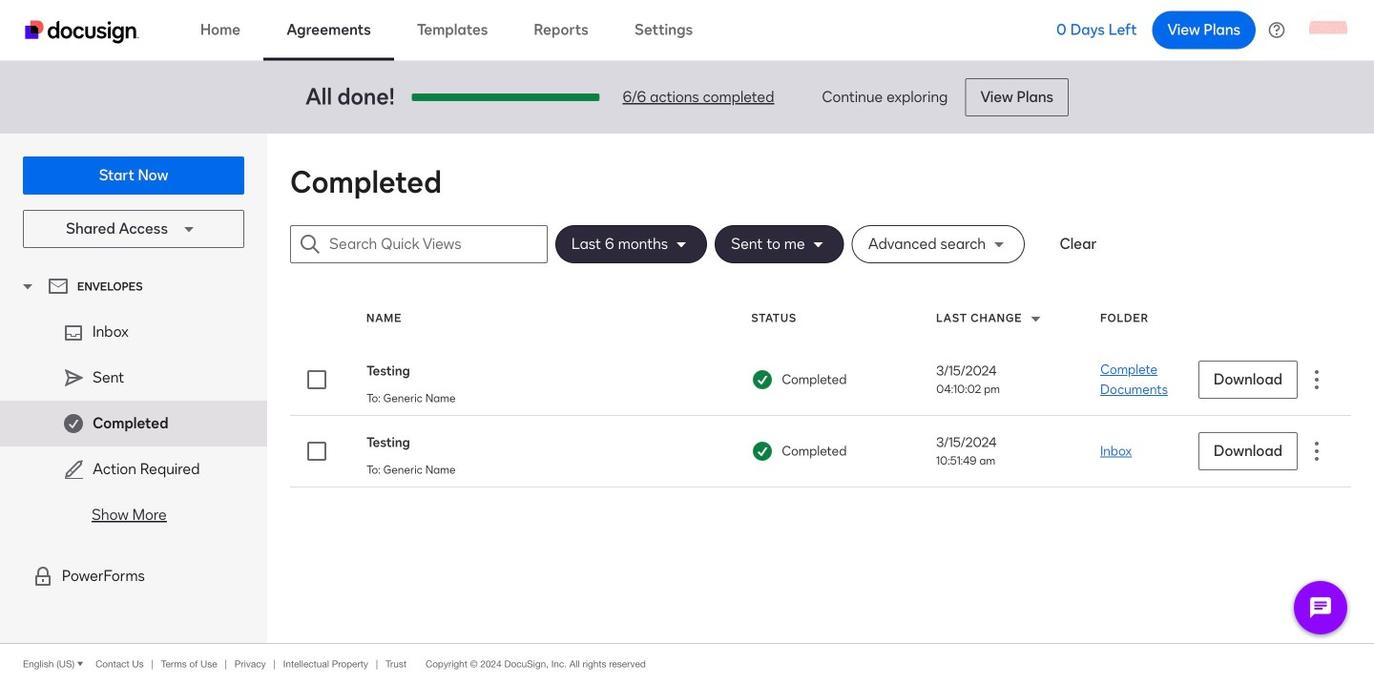 Task type: vqa. For each thing, say whether or not it's contained in the screenshot.
'More Info' region on the bottom of the page
yes



Task type: describe. For each thing, give the bounding box(es) containing it.
docusign esignature image
[[25, 21, 139, 43]]

your uploaded profile image image
[[1310, 11, 1348, 49]]



Task type: locate. For each thing, give the bounding box(es) containing it.
secondary navigation
[[0, 134, 267, 643]]

manage filters group
[[556, 225, 1033, 263]]

Search Quick Views text field
[[329, 226, 547, 263]]

more info region
[[0, 643, 1375, 684]]



